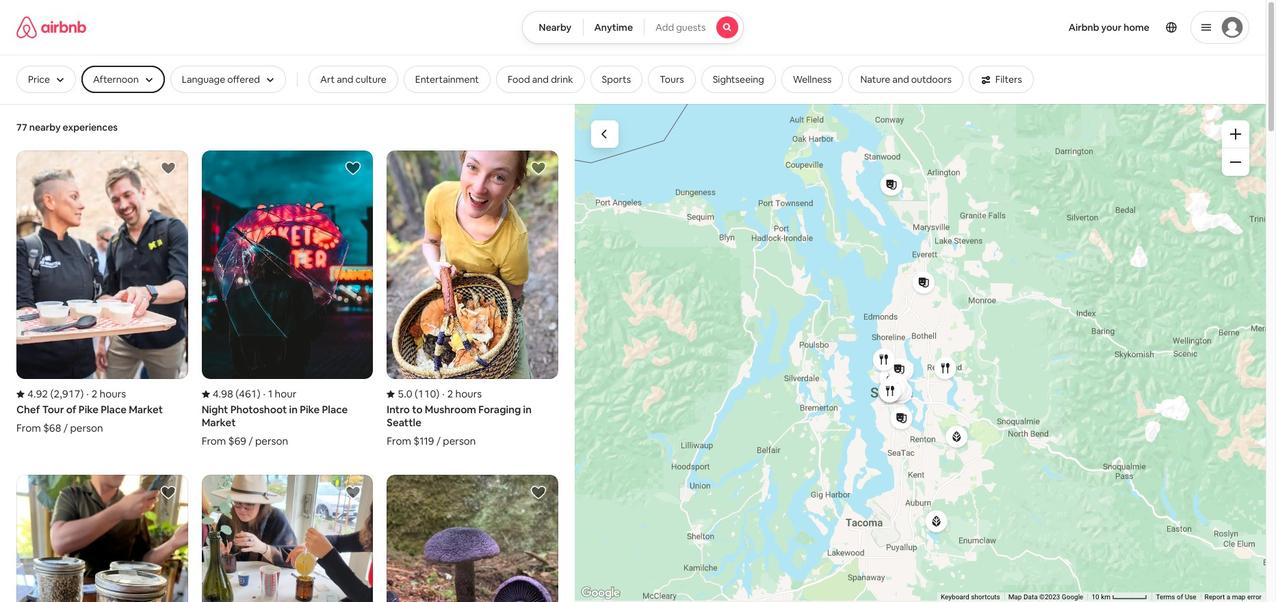 Task type: describe. For each thing, give the bounding box(es) containing it.
wellness
[[793, 73, 832, 86]]

airbnb your home link
[[1060, 13, 1158, 42]]

from for intro to mushroom foraging in seattle from $119 / person
[[387, 435, 411, 448]]

sports
[[602, 73, 631, 86]]

language
[[182, 73, 225, 86]]

5.0
[[398, 387, 412, 400]]

/ for from $69
[[249, 435, 253, 448]]

keyboard
[[941, 593, 969, 601]]

1
[[268, 387, 273, 400]]

and for art
[[337, 73, 353, 86]]

Sports button
[[590, 66, 643, 93]]

· 2 hours for foraging
[[442, 387, 482, 400]]

5.0 out of 5 average rating,  110 reviews image
[[387, 387, 440, 400]]

nearby
[[539, 21, 572, 34]]

in inside "intro to mushroom foraging in seattle from $119 / person"
[[523, 403, 532, 416]]

food and drink
[[508, 73, 573, 86]]

price
[[28, 73, 50, 86]]

person for $119
[[443, 435, 476, 448]]

nearby button
[[522, 11, 583, 44]]

(2,917)
[[50, 387, 84, 400]]

4.92 out of 5 average rating,  2,917 reviews image
[[16, 387, 84, 400]]

hours for foraging
[[455, 387, 482, 400]]

food
[[508, 73, 530, 86]]

Art and culture button
[[309, 66, 398, 93]]

night photoshoot in pike place market from $69 / person
[[202, 403, 348, 448]]

· for (461)
[[263, 387, 266, 400]]

from for chef tour of pike place market from $68 / person
[[16, 422, 41, 435]]

nearby
[[29, 121, 61, 133]]

foraging
[[479, 403, 521, 416]]

anytime
[[594, 21, 633, 34]]

add to wishlist image for 1 hour
[[345, 160, 362, 177]]

home
[[1124, 21, 1150, 34]]

of inside chef tour of pike place market from $68 / person
[[66, 403, 76, 416]]

4.98 out of 5 average rating,  461 reviews image
[[202, 387, 260, 400]]

map
[[1232, 593, 1246, 601]]

· 1 hour
[[263, 387, 297, 400]]

77 nearby experiences
[[16, 121, 118, 133]]

10
[[1092, 593, 1099, 601]]

Food and drink button
[[496, 66, 585, 93]]

· 2 hours for pike
[[86, 387, 126, 400]]

1 horizontal spatial of
[[1177, 593, 1183, 601]]

place for 2 hours
[[101, 403, 127, 416]]

hours for pike
[[100, 387, 126, 400]]

culture
[[356, 73, 387, 86]]

(110)
[[415, 387, 440, 400]]

tours
[[660, 73, 684, 86]]

terms of use
[[1156, 593, 1197, 601]]

add
[[656, 21, 674, 34]]

pike for · 1 hour
[[300, 403, 320, 416]]

night
[[202, 403, 228, 416]]

keyboard shortcuts button
[[941, 593, 1000, 602]]

language offered button
[[170, 66, 286, 93]]

terms of use link
[[1156, 593, 1197, 601]]

google
[[1062, 593, 1084, 601]]

drink
[[551, 73, 573, 86]]

pike for · 2 hours
[[79, 403, 99, 416]]

· for (110)
[[442, 387, 445, 400]]

Entertainment button
[[404, 66, 491, 93]]

art
[[320, 73, 335, 86]]

add to wishlist image for 2 hours
[[160, 160, 176, 177]]

chef
[[16, 403, 40, 416]]

google map
showing 20 experiences. region
[[575, 104, 1266, 602]]

airbnb your home
[[1069, 21, 1150, 34]]

77
[[16, 121, 27, 133]]

nature and outdoors
[[860, 73, 952, 86]]

your
[[1101, 21, 1122, 34]]

©2023
[[1040, 593, 1060, 601]]

none search field containing nearby
[[522, 11, 744, 44]]

to
[[412, 403, 423, 416]]

add guests button
[[644, 11, 744, 44]]

report a map error link
[[1205, 593, 1262, 601]]

anytime button
[[583, 11, 645, 44]]

10 km
[[1092, 593, 1112, 601]]

$69
[[228, 435, 246, 448]]

filters
[[996, 73, 1022, 86]]

4.98
[[213, 387, 233, 400]]

error
[[1247, 593, 1262, 601]]

· for (2,917)
[[86, 387, 89, 400]]

tour
[[42, 403, 64, 416]]

night photoshoot in pike place market group
[[202, 151, 373, 448]]

and for nature
[[893, 73, 909, 86]]

entertainment
[[415, 73, 479, 86]]

zoom in image
[[1230, 129, 1241, 140]]

zoom out image
[[1230, 157, 1241, 168]]

mushroom
[[425, 403, 476, 416]]



Task type: vqa. For each thing, say whether or not it's contained in the screenshot.
the From to the middle
yes



Task type: locate. For each thing, give the bounding box(es) containing it.
1 and from the left
[[337, 73, 353, 86]]

filters button
[[969, 66, 1034, 93]]

place for 1 hour
[[322, 403, 348, 416]]

place right tour
[[101, 403, 127, 416]]

place inside night photoshoot in pike place market from $69 / person
[[322, 403, 348, 416]]

1 vertical spatial of
[[1177, 593, 1183, 601]]

1 horizontal spatial from
[[202, 435, 226, 448]]

and left drink
[[532, 73, 549, 86]]

intro to mushroom foraging in seattle group
[[387, 151, 558, 448]]

1 · from the left
[[86, 387, 89, 400]]

· 2 hours inside intro to mushroom foraging in seattle group
[[442, 387, 482, 400]]

in right foraging
[[523, 403, 532, 416]]

person inside chef tour of pike place market from $68 / person
[[70, 422, 103, 435]]

0 vertical spatial of
[[66, 403, 76, 416]]

· 2 hours up chef tour of pike place market from $68 / person
[[86, 387, 126, 400]]

of left use
[[1177, 593, 1183, 601]]

experiences
[[63, 121, 118, 133]]

pike inside night photoshoot in pike place market from $69 / person
[[300, 403, 320, 416]]

1 place from the left
[[101, 403, 127, 416]]

0 horizontal spatial from
[[16, 422, 41, 435]]

None search field
[[522, 11, 744, 44]]

photoshoot
[[230, 403, 287, 416]]

pike inside chef tour of pike place market from $68 / person
[[79, 403, 99, 416]]

3 · from the left
[[442, 387, 445, 400]]

from left $69
[[202, 435, 226, 448]]

add to wishlist image inside intro to mushroom foraging in seattle group
[[530, 160, 547, 177]]

add to wishlist image
[[530, 160, 547, 177], [160, 485, 176, 501], [530, 485, 547, 501]]

keyboard shortcuts
[[941, 593, 1000, 601]]

1 horizontal spatial pike
[[300, 403, 320, 416]]

$68
[[43, 422, 61, 435]]

1 horizontal spatial ·
[[263, 387, 266, 400]]

person inside "intro to mushroom foraging in seattle from $119 / person"
[[443, 435, 476, 448]]

0 horizontal spatial person
[[70, 422, 103, 435]]

2 inside intro to mushroom foraging in seattle group
[[447, 387, 453, 400]]

2 in from the left
[[523, 403, 532, 416]]

4.92 (2,917)
[[27, 387, 84, 400]]

1 horizontal spatial and
[[532, 73, 549, 86]]

0 horizontal spatial /
[[64, 422, 68, 435]]

airbnb
[[1069, 21, 1099, 34]]

person down mushroom
[[443, 435, 476, 448]]

1 2 from the left
[[92, 387, 97, 400]]

/ right $119
[[436, 435, 441, 448]]

person down photoshoot
[[255, 435, 288, 448]]

and right nature
[[893, 73, 909, 86]]

2 for 5.0 (110)
[[447, 387, 453, 400]]

/ for from $119
[[436, 435, 441, 448]]

3 and from the left
[[893, 73, 909, 86]]

0 horizontal spatial and
[[337, 73, 353, 86]]

chef tour of pike place market from $68 / person
[[16, 403, 163, 435]]

· right (2,917)
[[86, 387, 89, 400]]

pike down (2,917)
[[79, 403, 99, 416]]

hours
[[100, 387, 126, 400], [455, 387, 482, 400]]

Tours button
[[648, 66, 696, 93]]

art and culture
[[320, 73, 387, 86]]

10 km button
[[1088, 593, 1152, 602]]

offered
[[227, 73, 260, 86]]

2 · 2 hours from the left
[[442, 387, 482, 400]]

1 horizontal spatial /
[[249, 435, 253, 448]]

2 horizontal spatial from
[[387, 435, 411, 448]]

·
[[86, 387, 89, 400], [263, 387, 266, 400], [442, 387, 445, 400]]

0 horizontal spatial · 2 hours
[[86, 387, 126, 400]]

from for night photoshoot in pike place market from $69 / person
[[202, 435, 226, 448]]

in inside night photoshoot in pike place market from $69 / person
[[289, 403, 298, 416]]

seattle
[[387, 416, 421, 429]]

/ inside "intro to mushroom foraging in seattle from $119 / person"
[[436, 435, 441, 448]]

nature
[[860, 73, 890, 86]]

language offered
[[182, 73, 260, 86]]

price button
[[16, 66, 76, 93]]

2 and from the left
[[532, 73, 549, 86]]

· inside night photoshoot in pike place market "group"
[[263, 387, 266, 400]]

2 inside chef tour of pike place market group
[[92, 387, 97, 400]]

intro to mushroom foraging in seattle from $119 / person
[[387, 403, 532, 448]]

outdoors
[[911, 73, 952, 86]]

0 horizontal spatial ·
[[86, 387, 89, 400]]

and right art
[[337, 73, 353, 86]]

1 hours from the left
[[100, 387, 126, 400]]

2 for 4.92 (2,917)
[[92, 387, 97, 400]]

person right $68
[[70, 422, 103, 435]]

from down seattle
[[387, 435, 411, 448]]

1 horizontal spatial market
[[202, 416, 236, 429]]

2 up mushroom
[[447, 387, 453, 400]]

from
[[16, 422, 41, 435], [202, 435, 226, 448], [387, 435, 411, 448]]

market
[[129, 403, 163, 416], [202, 416, 236, 429]]

person for $68
[[70, 422, 103, 435]]

from inside "intro to mushroom foraging in seattle from $119 / person"
[[387, 435, 411, 448]]

Sightseeing button
[[701, 66, 776, 93]]

data
[[1024, 593, 1038, 601]]

1 in from the left
[[289, 403, 298, 416]]

2 hours from the left
[[455, 387, 482, 400]]

0 horizontal spatial in
[[289, 403, 298, 416]]

2 up chef tour of pike place market from $68 / person
[[92, 387, 97, 400]]

guests
[[676, 21, 706, 34]]

and
[[337, 73, 353, 86], [532, 73, 549, 86], [893, 73, 909, 86]]

2 horizontal spatial ·
[[442, 387, 445, 400]]

Nature and outdoors button
[[849, 66, 963, 93]]

/ right $69
[[249, 435, 253, 448]]

2 horizontal spatial and
[[893, 73, 909, 86]]

and for food
[[532, 73, 549, 86]]

in
[[289, 403, 298, 416], [523, 403, 532, 416]]

report
[[1205, 593, 1225, 601]]

1 horizontal spatial person
[[255, 435, 288, 448]]

map data ©2023 google
[[1008, 593, 1084, 601]]

a
[[1227, 593, 1231, 601]]

· 2 hours
[[86, 387, 126, 400], [442, 387, 482, 400]]

from inside chef tour of pike place market from $68 / person
[[16, 422, 41, 435]]

$119
[[414, 435, 434, 448]]

chef tour of pike place market group
[[16, 151, 188, 435]]

0 horizontal spatial pike
[[79, 403, 99, 416]]

add guests
[[656, 21, 706, 34]]

Wellness button
[[781, 66, 843, 93]]

· left '1' at the left bottom of page
[[263, 387, 266, 400]]

0 horizontal spatial market
[[129, 403, 163, 416]]

1 pike from the left
[[79, 403, 99, 416]]

4.98 (461)
[[213, 387, 260, 400]]

1 · 2 hours from the left
[[86, 387, 126, 400]]

1 horizontal spatial place
[[322, 403, 348, 416]]

shortcuts
[[971, 593, 1000, 601]]

profile element
[[761, 0, 1250, 55]]

use
[[1185, 593, 1197, 601]]

report a map error
[[1205, 593, 1262, 601]]

(461)
[[236, 387, 260, 400]]

1 horizontal spatial hours
[[455, 387, 482, 400]]

· 2 hours up mushroom
[[442, 387, 482, 400]]

1 horizontal spatial 2
[[447, 387, 453, 400]]

0 horizontal spatial 2
[[92, 387, 97, 400]]

hour
[[275, 387, 297, 400]]

from inside night photoshoot in pike place market from $69 / person
[[202, 435, 226, 448]]

hours inside chef tour of pike place market group
[[100, 387, 126, 400]]

pike
[[79, 403, 99, 416], [300, 403, 320, 416]]

2 horizontal spatial /
[[436, 435, 441, 448]]

0 horizontal spatial hours
[[100, 387, 126, 400]]

km
[[1101, 593, 1111, 601]]

2 · from the left
[[263, 387, 266, 400]]

/ inside night photoshoot in pike place market from $69 / person
[[249, 435, 253, 448]]

hours inside intro to mushroom foraging in seattle group
[[455, 387, 482, 400]]

sightseeing
[[713, 73, 764, 86]]

person
[[70, 422, 103, 435], [255, 435, 288, 448], [443, 435, 476, 448]]

· right (110)
[[442, 387, 445, 400]]

market for chef tour of pike place market
[[129, 403, 163, 416]]

pike right photoshoot
[[300, 403, 320, 416]]

4.92
[[27, 387, 48, 400]]

/
[[64, 422, 68, 435], [249, 435, 253, 448], [436, 435, 441, 448]]

market inside chef tour of pike place market from $68 / person
[[129, 403, 163, 416]]

/ inside chef tour of pike place market from $68 / person
[[64, 422, 68, 435]]

intro
[[387, 403, 410, 416]]

place left intro
[[322, 403, 348, 416]]

of
[[66, 403, 76, 416], [1177, 593, 1183, 601]]

2 pike from the left
[[300, 403, 320, 416]]

2 place from the left
[[322, 403, 348, 416]]

· inside chef tour of pike place market group
[[86, 387, 89, 400]]

hours up mushroom
[[455, 387, 482, 400]]

google image
[[578, 584, 623, 602]]

1 horizontal spatial in
[[523, 403, 532, 416]]

terms
[[1156, 593, 1175, 601]]

add to wishlist image
[[160, 160, 176, 177], [345, 160, 362, 177], [345, 485, 362, 501]]

from down the chef
[[16, 422, 41, 435]]

2 2 from the left
[[447, 387, 453, 400]]

5.0 (110)
[[398, 387, 440, 400]]

/ right $68
[[64, 422, 68, 435]]

1 horizontal spatial · 2 hours
[[442, 387, 482, 400]]

person inside night photoshoot in pike place market from $69 / person
[[255, 435, 288, 448]]

of down (2,917)
[[66, 403, 76, 416]]

person for $69
[[255, 435, 288, 448]]

market inside night photoshoot in pike place market from $69 / person
[[202, 416, 236, 429]]

place
[[101, 403, 127, 416], [322, 403, 348, 416]]

· 2 hours inside chef tour of pike place market group
[[86, 387, 126, 400]]

map
[[1008, 593, 1022, 601]]

in down "hour"
[[289, 403, 298, 416]]

hours up chef tour of pike place market from $68 / person
[[100, 387, 126, 400]]

0 horizontal spatial place
[[101, 403, 127, 416]]

0 horizontal spatial of
[[66, 403, 76, 416]]

place inside chef tour of pike place market from $68 / person
[[101, 403, 127, 416]]

2 horizontal spatial person
[[443, 435, 476, 448]]

market for night photoshoot in pike place market
[[202, 416, 236, 429]]

/ for from $68
[[64, 422, 68, 435]]

· inside intro to mushroom foraging in seattle group
[[442, 387, 445, 400]]



